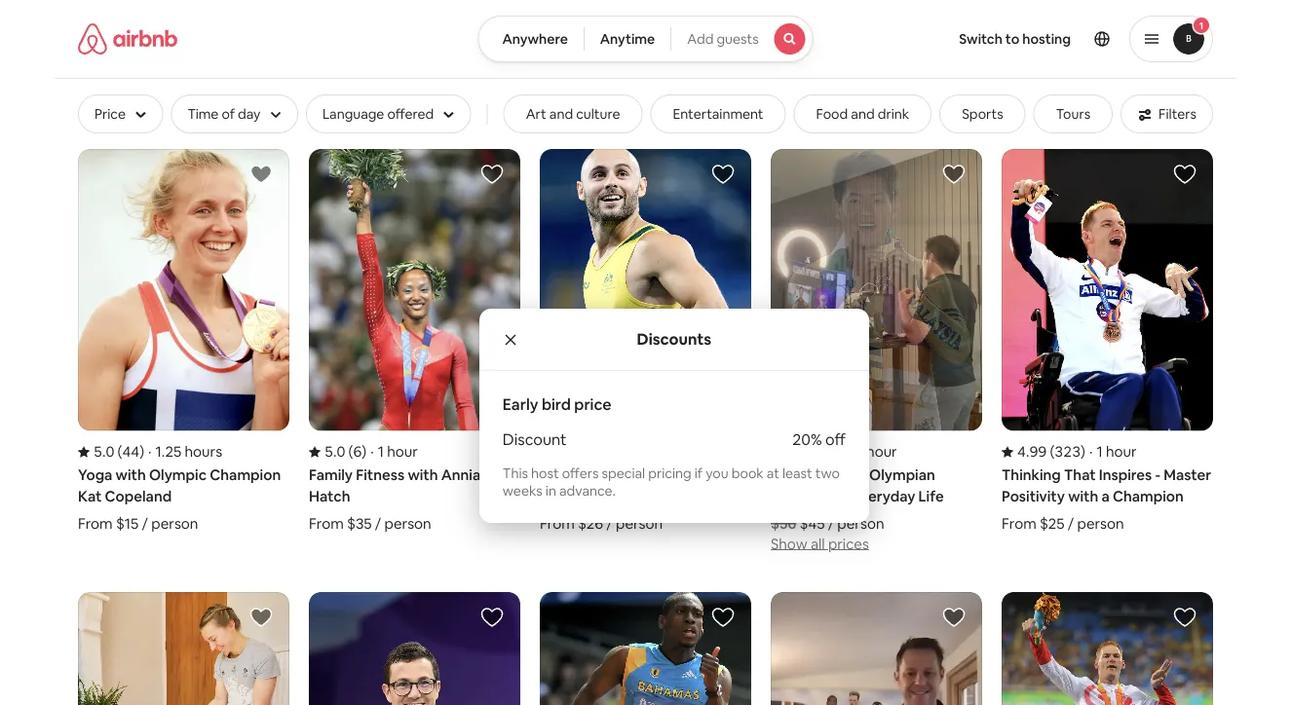 Task type: vqa. For each thing, say whether or not it's contained in the screenshot.
Building
yes



Task type: locate. For each thing, give the bounding box(es) containing it.
from
[[78, 515, 113, 534], [309, 515, 344, 534], [540, 515, 575, 534], [1002, 515, 1037, 534]]

0 horizontal spatial champion
[[210, 466, 281, 485]]

person down a
[[1078, 515, 1125, 534]]

0 horizontal spatial 5.0
[[94, 442, 114, 461]]

1.25
[[156, 442, 182, 461]]

2 person from the left
[[385, 515, 432, 534]]

4 / from the left
[[828, 515, 835, 534]]

from down reardon
[[540, 515, 575, 534]]

5.0 for 5.0 (44)
[[94, 442, 114, 461]]

1 vertical spatial champion
[[1113, 487, 1184, 506]]

reardon
[[540, 487, 598, 506]]

· 1 hour up inspires
[[1090, 442, 1137, 461]]

1 right (6)
[[378, 442, 384, 461]]

5.0 left (6)
[[325, 442, 345, 461]]

champion down hours
[[210, 466, 281, 485]]

5.0 up yoga
[[94, 442, 114, 461]]

/ right $25
[[1068, 515, 1075, 534]]

with down the that
[[1069, 487, 1099, 506]]

0 horizontal spatial hour
[[387, 442, 418, 461]]

from down kat
[[78, 515, 113, 534]]

0 horizontal spatial ·
[[148, 442, 152, 461]]

hour inside family fitness with annia hatch group
[[387, 442, 418, 461]]

1 / from the left
[[142, 515, 148, 534]]

add to wishlist image inside yoga with olympic champion kat copeland group
[[250, 163, 273, 186]]

prices
[[829, 535, 870, 554]]

3 · from the left
[[1090, 442, 1093, 461]]

from down hatch
[[309, 515, 344, 534]]

person right '$35' in the left of the page
[[385, 515, 432, 534]]

1 up an
[[858, 442, 864, 461]]

price
[[575, 395, 612, 415]]

0 vertical spatial champion
[[210, 466, 281, 485]]

and inside button
[[851, 105, 875, 123]]

(44)
[[118, 442, 144, 461]]

-
[[1156, 466, 1161, 485]]

1 horizontal spatial hour
[[867, 442, 898, 461]]

and for art
[[550, 105, 573, 123]]

1 inside family fitness with annia hatch group
[[378, 442, 384, 461]]

yoga with olympic champion kat copeland from $15 / person
[[78, 466, 281, 534]]

3 from from the left
[[540, 515, 575, 534]]

· inside yoga with olympic champion kat copeland group
[[148, 442, 152, 461]]

this host offers special pricing if you book at least two weeks in advance.
[[503, 465, 840, 500]]

2 horizontal spatial 1
[[1097, 442, 1103, 461]]

1 and from the left
[[550, 105, 573, 123]]

1 · 1 hour from the left
[[371, 442, 418, 461]]

0 horizontal spatial and
[[550, 105, 573, 123]]

culture
[[576, 105, 621, 123]]

/ right $45 at the bottom right of page
[[828, 515, 835, 534]]

0 horizontal spatial 1
[[378, 442, 384, 461]]

and
[[550, 105, 573, 123], [851, 105, 875, 123]]

2 and from the left
[[851, 105, 875, 123]]

2 · 1 hour from the left
[[1090, 442, 1137, 461]]

· 1 hour up fitness
[[371, 442, 418, 461]]

4.93 (40)
[[787, 442, 846, 461]]

bird
[[542, 395, 571, 415]]

/ right $26
[[607, 515, 613, 534]]

with up copeland
[[116, 466, 146, 485]]

add to wishlist image inside cultivating an olympian mindset for everyday life group
[[943, 163, 966, 186]]

2 horizontal spatial hour
[[1107, 442, 1137, 461]]

4.93
[[787, 442, 816, 461]]

2 / from the left
[[375, 515, 381, 534]]

discounts
[[637, 330, 712, 350]]

· inside family fitness with annia hatch group
[[371, 442, 374, 461]]

add to wishlist image
[[250, 163, 273, 186], [481, 163, 504, 186], [1174, 163, 1197, 186], [712, 607, 735, 630]]

cultivating an olympian mindset for everyday life $56 $45 / person show all prices
[[771, 466, 944, 554]]

and inside button
[[550, 105, 573, 123]]

5 person from the left
[[1078, 515, 1125, 534]]

with left annia
[[408, 466, 438, 485]]

· left 1.25
[[148, 442, 152, 461]]

person down copeland
[[151, 515, 198, 534]]

person up prices
[[838, 515, 885, 534]]

4 person from the left
[[838, 515, 885, 534]]

book
[[732, 465, 764, 483]]

you
[[706, 465, 729, 483]]

yoga with olympic champion kat copeland group
[[78, 149, 290, 534]]

cultivating an olympian mindset for everyday life group
[[771, 149, 983, 554]]

add to wishlist image for 5.0 (6)
[[481, 163, 504, 186]]

5.0 inside family fitness with annia hatch group
[[325, 442, 345, 461]]

·
[[148, 442, 152, 461], [371, 442, 374, 461], [1090, 442, 1093, 461]]

3 1 from the left
[[1097, 442, 1103, 461]]

2 5.0 from the left
[[325, 442, 345, 461]]

5.0 up building
[[556, 442, 577, 461]]

in
[[546, 483, 557, 500]]

1 horizontal spatial 1
[[858, 442, 864, 461]]

pricing
[[649, 465, 692, 483]]

2 · from the left
[[371, 442, 374, 461]]

1 hour from the left
[[387, 442, 418, 461]]

person inside building resilience with scott reardon from $26 / person
[[616, 515, 663, 534]]

scott
[[703, 466, 741, 485]]

/ inside building resilience with scott reardon from $26 / person
[[607, 515, 613, 534]]

hour up inspires
[[1107, 442, 1137, 461]]

person inside family fitness with annia hatch from $35 / person
[[385, 515, 432, 534]]

drink
[[878, 105, 910, 123]]

1 horizontal spatial 5.0
[[325, 442, 345, 461]]

profile element
[[837, 0, 1214, 78]]

person right $26
[[616, 515, 663, 534]]

3 / from the left
[[607, 515, 613, 534]]

early bird price
[[503, 395, 612, 415]]

Art and culture button
[[504, 95, 643, 134]]

champion
[[210, 466, 281, 485], [1113, 487, 1184, 506]]

fitness
[[356, 466, 405, 485]]

hour for family
[[387, 442, 418, 461]]

· right (323)
[[1090, 442, 1093, 461]]

anytime
[[600, 30, 655, 48]]

hour
[[387, 442, 418, 461], [867, 442, 898, 461], [1107, 442, 1137, 461]]

1 for family
[[378, 442, 384, 461]]

annia
[[441, 466, 481, 485]]

/ inside cultivating an olympian mindset for everyday life $56 $45 / person show all prices
[[828, 515, 835, 534]]

person inside thinking that inspires - master positivity with a champion from $25 / person
[[1078, 515, 1125, 534]]

hour up olympian
[[867, 442, 898, 461]]

5.0 for 5.0 (6)
[[325, 442, 345, 461]]

person inside cultivating an olympian mindset for everyday life $56 $45 / person show all prices
[[838, 515, 885, 534]]

2 horizontal spatial 5.0
[[556, 442, 577, 461]]

positivity
[[1002, 487, 1066, 506]]

Entertainment button
[[651, 95, 786, 134]]

and left drink
[[851, 105, 875, 123]]

with
[[116, 466, 146, 485], [408, 466, 438, 485], [670, 466, 700, 485], [1069, 487, 1099, 506]]

1 · from the left
[[148, 442, 152, 461]]

5 / from the left
[[1068, 515, 1075, 534]]

from down positivity
[[1002, 515, 1037, 534]]

from inside family fitness with annia hatch from $35 / person
[[309, 515, 344, 534]]

person
[[151, 515, 198, 534], [385, 515, 432, 534], [616, 515, 663, 534], [838, 515, 885, 534], [1078, 515, 1125, 534]]

food
[[817, 105, 849, 123]]

1 horizontal spatial ·
[[371, 442, 374, 461]]

add to wishlist image inside family fitness with annia hatch group
[[481, 163, 504, 186]]

1 person from the left
[[151, 515, 198, 534]]

5.0 for 5.0 (24)
[[556, 442, 577, 461]]

and right 'art'
[[550, 105, 573, 123]]

/
[[142, 515, 148, 534], [375, 515, 381, 534], [607, 515, 613, 534], [828, 515, 835, 534], [1068, 515, 1075, 534]]

this
[[503, 465, 528, 483]]

hour inside thinking that inspires - master positivity with a champion group
[[1107, 442, 1137, 461]]

$15
[[116, 515, 139, 534]]

with left you
[[670, 466, 700, 485]]

5.0 out of 5 average rating,  24 reviews image
[[540, 442, 607, 461]]

/ right '$35' in the left of the page
[[375, 515, 381, 534]]

host
[[531, 465, 559, 483]]

2 1 from the left
[[858, 442, 864, 461]]

an
[[850, 466, 867, 485]]

1 inside thinking that inspires - master positivity with a champion group
[[1097, 442, 1103, 461]]

olympic
[[149, 466, 207, 485]]

add to wishlist image
[[712, 163, 735, 186], [943, 163, 966, 186], [250, 607, 273, 630], [481, 607, 504, 630], [943, 607, 966, 630], [1174, 607, 1197, 630]]

add guests button
[[671, 16, 814, 62]]

1 from from the left
[[78, 515, 113, 534]]

1 1 from the left
[[378, 442, 384, 461]]

discount
[[503, 430, 567, 450]]

4 from from the left
[[1002, 515, 1037, 534]]

2 horizontal spatial ·
[[1090, 442, 1093, 461]]

3 hour from the left
[[1107, 442, 1137, 461]]

$45
[[800, 515, 825, 534]]

1 5.0 from the left
[[94, 442, 114, 461]]

$35
[[347, 515, 372, 534]]

add to wishlist image for 4.99 (323)
[[1174, 163, 1197, 186]]

5.0 inside yoga with olympic champion kat copeland group
[[94, 442, 114, 461]]

1 horizontal spatial · 1 hour
[[1090, 442, 1137, 461]]

add to wishlist image inside thinking that inspires - master positivity with a champion group
[[1174, 163, 1197, 186]]

· 1 hour inside family fitness with annia hatch group
[[371, 442, 418, 461]]

· inside thinking that inspires - master positivity with a champion group
[[1090, 442, 1093, 461]]

if
[[695, 465, 703, 483]]

/ right $15
[[142, 515, 148, 534]]

· 1 hour
[[371, 442, 418, 461], [1090, 442, 1137, 461]]

3 person from the left
[[616, 515, 663, 534]]

· right (6)
[[371, 442, 374, 461]]

hour up fitness
[[387, 442, 418, 461]]

5.0
[[94, 442, 114, 461], [325, 442, 345, 461], [556, 442, 577, 461]]

1 right (323)
[[1097, 442, 1103, 461]]

(40)
[[819, 442, 846, 461]]

1 for thinking
[[1097, 442, 1103, 461]]

and for food
[[851, 105, 875, 123]]

Food and drink button
[[794, 95, 932, 134]]

2 from from the left
[[309, 515, 344, 534]]

special
[[602, 465, 646, 483]]

1
[[378, 442, 384, 461], [858, 442, 864, 461], [1097, 442, 1103, 461]]

3 5.0 from the left
[[556, 442, 577, 461]]

with inside family fitness with annia hatch from $35 / person
[[408, 466, 438, 485]]

art and culture
[[526, 105, 621, 123]]

2 hour from the left
[[867, 442, 898, 461]]

· 1 hour for inspires
[[1090, 442, 1137, 461]]

None search field
[[478, 16, 814, 62]]

from inside yoga with olympic champion kat copeland from $15 / person
[[78, 515, 113, 534]]

5.0 inside building resilience with scott reardon group
[[556, 442, 577, 461]]

anytime button
[[584, 16, 672, 62]]

0 horizontal spatial · 1 hour
[[371, 442, 418, 461]]

1 horizontal spatial champion
[[1113, 487, 1184, 506]]

champion down -
[[1113, 487, 1184, 506]]

that
[[1065, 466, 1096, 485]]

· 1 hour inside thinking that inspires - master positivity with a champion group
[[1090, 442, 1137, 461]]

1 horizontal spatial and
[[851, 105, 875, 123]]

family
[[309, 466, 353, 485]]



Task type: describe. For each thing, give the bounding box(es) containing it.
Tours button
[[1034, 95, 1114, 134]]

at
[[767, 465, 780, 483]]

1 inside cultivating an olympian mindset for everyday life group
[[858, 442, 864, 461]]

entertainment
[[673, 105, 764, 123]]

with inside yoga with olympic champion kat copeland from $15 / person
[[116, 466, 146, 485]]

anywhere
[[502, 30, 568, 48]]

hatch
[[309, 487, 350, 506]]

building
[[540, 466, 595, 485]]

hour for thinking
[[1107, 442, 1137, 461]]

hour inside cultivating an olympian mindset for everyday life group
[[867, 442, 898, 461]]

· for (323)
[[1090, 442, 1093, 461]]

1 hour
[[858, 442, 898, 461]]

show all prices button
[[771, 534, 870, 554]]

/ inside thinking that inspires - master positivity with a champion from $25 / person
[[1068, 515, 1075, 534]]

olympian
[[870, 466, 936, 485]]

cultivating
[[771, 466, 847, 485]]

resilience
[[598, 466, 667, 485]]

$26
[[578, 515, 604, 534]]

mindset
[[771, 487, 827, 506]]

$56
[[771, 515, 797, 534]]

· for (44)
[[148, 442, 152, 461]]

5.0 (44)
[[94, 442, 144, 461]]

hours
[[185, 442, 222, 461]]

thinking that inspires - master positivity with a champion from $25 / person
[[1002, 466, 1212, 534]]

off
[[826, 430, 846, 450]]

· 1.25 hours
[[148, 442, 222, 461]]

add to wishlist image for 5.0 (44)
[[250, 163, 273, 186]]

show
[[771, 535, 808, 554]]

4.99 (323)
[[1018, 442, 1086, 461]]

thinking
[[1002, 466, 1062, 485]]

sports
[[962, 105, 1004, 123]]

copeland
[[105, 487, 172, 506]]

with inside thinking that inspires - master positivity with a champion from $25 / person
[[1069, 487, 1099, 506]]

from inside building resilience with scott reardon from $26 / person
[[540, 515, 575, 534]]

inspires
[[1100, 466, 1153, 485]]

a
[[1102, 487, 1110, 506]]

with inside building resilience with scott reardon from $26 / person
[[670, 466, 700, 485]]

· for (6)
[[371, 442, 374, 461]]

building resilience with scott reardon from $26 / person
[[540, 466, 741, 534]]

/ inside yoga with olympic champion kat copeland from $15 / person
[[142, 515, 148, 534]]

5.0 out of 5 average rating,  6 reviews image
[[309, 442, 367, 461]]

champion inside yoga with olympic champion kat copeland from $15 / person
[[210, 466, 281, 485]]

Sports button
[[940, 95, 1026, 134]]

weeks
[[503, 483, 543, 500]]

none search field containing anywhere
[[478, 16, 814, 62]]

life
[[919, 487, 944, 506]]

(6)
[[349, 442, 367, 461]]

add guests
[[688, 30, 759, 48]]

all
[[811, 535, 825, 554]]

(323)
[[1051, 442, 1086, 461]]

from inside thinking that inspires - master positivity with a champion from $25 / person
[[1002, 515, 1037, 534]]

anywhere button
[[478, 16, 585, 62]]

thinking that inspires - master positivity with a champion group
[[1002, 149, 1214, 534]]

for
[[830, 487, 850, 506]]

20% off
[[793, 430, 846, 450]]

add
[[688, 30, 714, 48]]

yoga
[[78, 466, 113, 485]]

art
[[526, 105, 547, 123]]

master
[[1164, 466, 1212, 485]]

20%
[[793, 430, 822, 450]]

advance.
[[560, 483, 616, 500]]

food and drink
[[817, 105, 910, 123]]

guests
[[717, 30, 759, 48]]

4.99 out of 5 average rating,  323 reviews image
[[1002, 442, 1086, 461]]

5.0 (6)
[[325, 442, 367, 461]]

champion inside thinking that inspires - master positivity with a champion from $25 / person
[[1113, 487, 1184, 506]]

offers
[[562, 465, 599, 483]]

/ inside family fitness with annia hatch from $35 / person
[[375, 515, 381, 534]]

kat
[[78, 487, 102, 506]]

$25
[[1040, 515, 1065, 534]]

early
[[503, 395, 539, 415]]

building resilience with scott reardon group
[[540, 149, 752, 534]]

family fitness with annia hatch group
[[309, 149, 521, 534]]

least
[[783, 465, 813, 483]]

tours
[[1057, 105, 1091, 123]]

family fitness with annia hatch from $35 / person
[[309, 466, 481, 534]]

(24)
[[580, 442, 607, 461]]

4.99
[[1018, 442, 1047, 461]]

· 1 hour for with
[[371, 442, 418, 461]]

5.0 (24)
[[556, 442, 607, 461]]

5.0 out of 5 average rating,  44 reviews image
[[78, 442, 144, 461]]

everyday
[[853, 487, 916, 506]]

discounts dialog
[[480, 309, 870, 524]]

4.93 out of 5 average rating,  40 reviews image
[[771, 442, 846, 461]]

person inside yoga with olympic champion kat copeland from $15 / person
[[151, 515, 198, 534]]

two
[[816, 465, 840, 483]]



